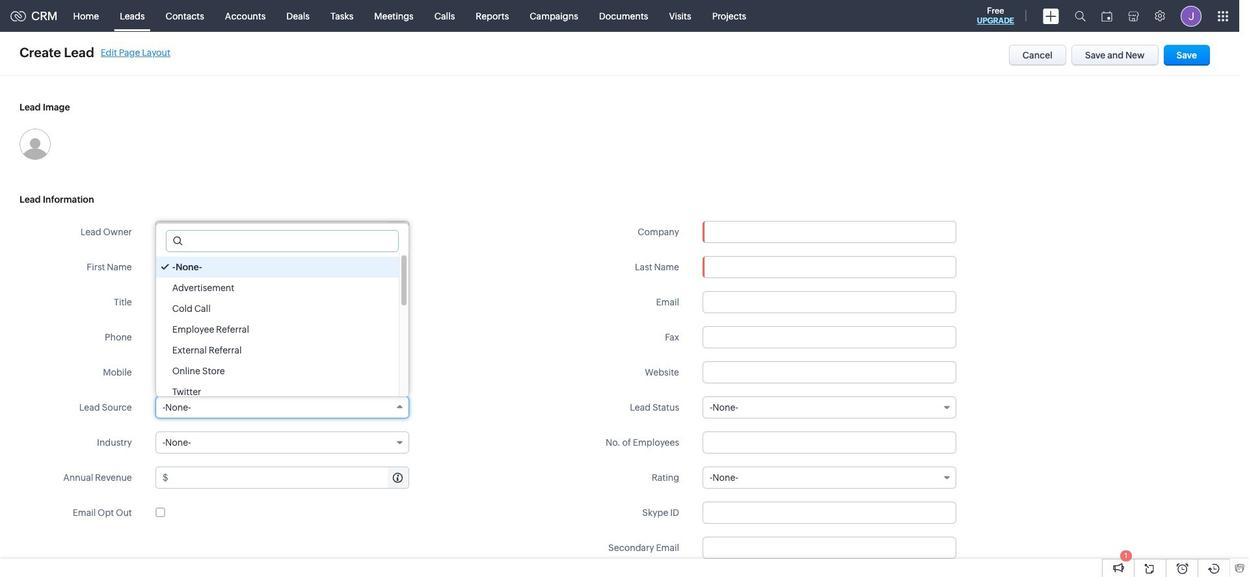 Task type: vqa. For each thing, say whether or not it's contained in the screenshot.
Tasks
no



Task type: locate. For each thing, give the bounding box(es) containing it.
5 option from the top
[[156, 340, 399, 361]]

logo image
[[10, 11, 26, 21]]

create menu image
[[1043, 8, 1059, 24]]

None text field
[[218, 257, 408, 278], [155, 292, 409, 314], [155, 327, 409, 349], [703, 432, 957, 454], [703, 502, 957, 524], [218, 257, 408, 278], [155, 292, 409, 314], [155, 327, 409, 349], [703, 432, 957, 454], [703, 502, 957, 524]]

list box
[[156, 254, 408, 403]]

calendar image
[[1102, 11, 1113, 21]]

3 option from the top
[[156, 299, 399, 319]]

image image
[[20, 129, 51, 160]]

search element
[[1067, 0, 1094, 32]]

option
[[156, 257, 399, 278], [156, 278, 399, 299], [156, 299, 399, 319], [156, 319, 399, 340], [156, 340, 399, 361], [156, 361, 399, 382], [156, 382, 399, 403]]

profile element
[[1173, 0, 1210, 32]]

search image
[[1075, 10, 1086, 21]]

None text field
[[703, 222, 956, 243], [166, 231, 398, 252], [703, 256, 957, 278], [703, 292, 957, 314], [703, 327, 957, 349], [155, 362, 409, 384], [703, 362, 957, 384], [170, 468, 408, 489], [703, 537, 957, 560], [703, 222, 956, 243], [166, 231, 398, 252], [703, 256, 957, 278], [703, 292, 957, 314], [703, 327, 957, 349], [155, 362, 409, 384], [703, 362, 957, 384], [170, 468, 408, 489], [703, 537, 957, 560]]

4 option from the top
[[156, 319, 399, 340]]

None field
[[156, 222, 389, 243], [703, 222, 956, 243], [155, 397, 409, 419], [703, 397, 957, 419], [155, 432, 409, 454], [703, 467, 957, 489], [156, 222, 389, 243], [703, 222, 956, 243], [155, 397, 409, 419], [703, 397, 957, 419], [155, 432, 409, 454], [703, 467, 957, 489]]



Task type: describe. For each thing, give the bounding box(es) containing it.
6 option from the top
[[156, 361, 399, 382]]

2 option from the top
[[156, 278, 399, 299]]

create menu element
[[1035, 0, 1067, 32]]

7 option from the top
[[156, 382, 399, 403]]

profile image
[[1181, 6, 1202, 26]]

1 option from the top
[[156, 257, 399, 278]]



